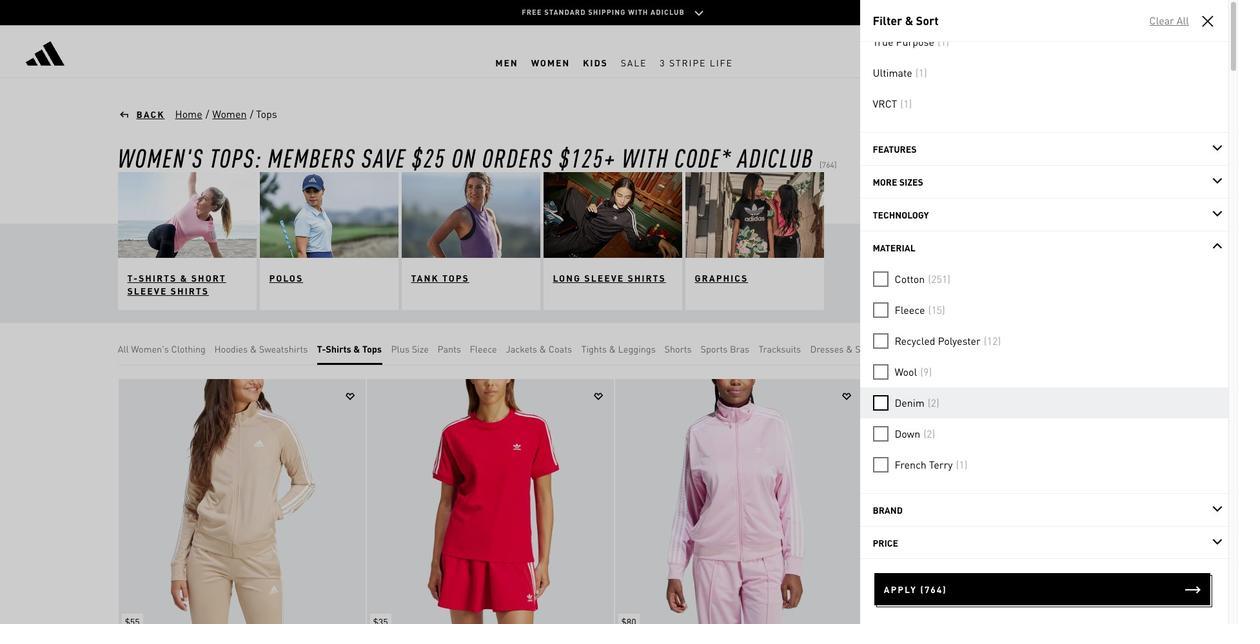 Task type: locate. For each thing, give the bounding box(es) containing it.
wool (9)
[[895, 365, 932, 379]]

with
[[622, 141, 669, 174]]

free
[[522, 8, 542, 17]]

1 vertical spatial sleeve
[[127, 285, 167, 297]]

all women's clothing
[[118, 343, 206, 355]]

fleece (15)
[[895, 303, 945, 317]]

all
[[1177, 14, 1189, 27], [118, 343, 129, 355]]

polyester
[[938, 334, 981, 348]]

1 vertical spatial tops
[[362, 343, 382, 355]]

tops left plus on the left of page
[[362, 343, 382, 355]]

0 horizontal spatial adiclub
[[651, 8, 685, 17]]

bras
[[730, 343, 750, 355]]

women's down back
[[118, 141, 204, 174]]

graphics link
[[685, 172, 824, 310]]

sleeve up all women's clothing
[[127, 285, 167, 297]]

(1) down the sort
[[938, 35, 949, 48]]

shorts link
[[665, 342, 692, 356]]

code*
[[675, 141, 732, 174]]

(2) right "denim"
[[928, 396, 940, 410]]

& for filter
[[905, 13, 914, 28]]

& right hoodies
[[250, 343, 257, 355]]

& left the short
[[180, 272, 188, 284]]

1 vertical spatial women's
[[131, 343, 169, 355]]

(1) right ultimate
[[916, 66, 927, 79]]

& right the tights
[[609, 343, 616, 355]]

sleeve
[[585, 272, 625, 284], [127, 285, 167, 297]]

1 vertical spatial all
[[118, 343, 129, 355]]

1 vertical spatial list
[[118, 333, 956, 365]]

apply (764) button
[[874, 573, 1211, 606]]

leggings
[[618, 343, 656, 355]]

sports
[[701, 343, 728, 355]]

1 horizontal spatial fleece
[[895, 303, 925, 317]]

tops
[[442, 272, 469, 284]]

0 horizontal spatial tops
[[256, 107, 277, 121]]

0 vertical spatial all
[[1177, 14, 1189, 27]]

& left the sort
[[905, 13, 914, 28]]

0 vertical spatial t-
[[127, 272, 139, 284]]

$125+
[[559, 141, 616, 174]]

short
[[191, 272, 226, 284]]

(1)
[[938, 35, 949, 48], [916, 66, 927, 79], [901, 97, 912, 110], [956, 458, 968, 472]]

dresses & skirts
[[810, 343, 880, 355]]

coats
[[549, 343, 572, 355]]

& for jackets
[[540, 343, 546, 355]]

0 horizontal spatial sleeve
[[127, 285, 167, 297]]

0 horizontal spatial all
[[118, 343, 129, 355]]

(2) for denim (2)
[[928, 396, 940, 410]]

plus size
[[391, 343, 429, 355]]

home
[[175, 107, 202, 121]]

vrct (1)
[[873, 97, 912, 110]]

-40 % link
[[863, 588, 906, 624]]

clear all link
[[1149, 14, 1190, 28]]

t- for shirts
[[127, 272, 139, 284]]

price
[[873, 537, 898, 549]]

filter & sort
[[873, 13, 939, 28]]

dresses
[[810, 343, 844, 355]]

&
[[905, 13, 914, 28], [180, 272, 188, 284], [250, 343, 257, 355], [354, 343, 360, 355], [540, 343, 546, 355], [609, 343, 616, 355], [846, 343, 853, 355]]

recycled polyester (12)
[[895, 334, 1001, 348]]

tops
[[256, 107, 277, 121], [362, 343, 382, 355]]

shirts
[[326, 343, 351, 355]]

shorts
[[665, 343, 692, 355]]

fleece link
[[470, 342, 497, 356]]

women's
[[118, 141, 204, 174], [131, 343, 169, 355]]

1 vertical spatial t-
[[317, 343, 326, 355]]

0 vertical spatial (2)
[[928, 396, 940, 410]]

sports bras link
[[701, 342, 750, 356]]

list
[[118, 172, 1111, 310], [118, 333, 956, 365]]

women's left clothing on the left of page
[[131, 343, 169, 355]]

t-shirts & short sleeve shirts
[[127, 272, 226, 297]]

& right the shirts
[[354, 343, 360, 355]]

back button
[[118, 108, 165, 121]]

members
[[268, 141, 356, 174]]

& for tights
[[609, 343, 616, 355]]

1 horizontal spatial tops
[[362, 343, 382, 355]]

0 horizontal spatial t-
[[127, 272, 139, 284]]

0 vertical spatial sleeve
[[585, 272, 625, 284]]

true purpose (1)
[[873, 35, 949, 48]]

(2) right down
[[924, 427, 935, 441]]

1 horizontal spatial sleeve
[[585, 272, 625, 284]]

tricot link
[[860, 0, 1229, 26]]

1 vertical spatial (2)
[[924, 427, 935, 441]]

(12)
[[984, 334, 1001, 348]]

0 vertical spatial fleece
[[895, 303, 925, 317]]

clear
[[1150, 14, 1174, 27]]

1 list from the top
[[118, 172, 1111, 310]]

sleeve right long
[[585, 272, 625, 284]]

fleece for fleece (15)
[[895, 303, 925, 317]]

fleece inside list
[[470, 343, 497, 355]]

& left skirts
[[846, 343, 853, 355]]

tights
[[581, 343, 607, 355]]

matching sets
[[889, 343, 947, 355]]

adiclub left [764]
[[738, 141, 814, 174]]

(9)
[[921, 365, 932, 379]]

fleece right "pants"
[[470, 343, 497, 355]]

sets
[[929, 343, 947, 355]]

1 horizontal spatial t-
[[317, 343, 326, 355]]

fleece left (15) at the right of the page
[[895, 303, 925, 317]]

tank
[[411, 272, 439, 284]]

tops right women
[[256, 107, 277, 121]]

tights & leggings
[[581, 343, 656, 355]]

clothing
[[171, 343, 206, 355]]

0 horizontal spatial fleece
[[470, 343, 497, 355]]

list containing graphics
[[118, 172, 1111, 310]]

1 vertical spatial fleece
[[470, 343, 497, 355]]

women's originals pink adicolor classics loose firebird track top image
[[615, 379, 862, 624]]

fleece for fleece
[[470, 343, 497, 355]]

adiclub
[[651, 8, 685, 17], [738, 141, 814, 174]]

0 vertical spatial list
[[118, 172, 1111, 310]]

on
[[452, 141, 476, 174]]

tops:
[[210, 141, 262, 174]]

2 list from the top
[[118, 333, 956, 365]]

clear all
[[1150, 14, 1189, 27]]

t- inside t-shirts & short sleeve shirts
[[127, 272, 139, 284]]

long sleeve shirts
[[553, 272, 666, 284]]

1 vertical spatial adiclub
[[738, 141, 814, 174]]

tops inside list
[[362, 343, 382, 355]]

& left coats
[[540, 343, 546, 355]]

dresses & skirts link
[[810, 342, 880, 356]]

1 horizontal spatial all
[[1177, 14, 1189, 27]]

plus
[[391, 343, 410, 355]]

adiclub right with
[[651, 8, 685, 17]]

women's inside list
[[131, 343, 169, 355]]



Task type: describe. For each thing, give the bounding box(es) containing it.
all women's clothing link
[[118, 342, 206, 356]]

& for dresses
[[846, 343, 853, 355]]

-
[[870, 597, 874, 608]]

home link
[[174, 106, 203, 122]]

save
[[362, 141, 406, 174]]

sports bras
[[701, 343, 750, 355]]

(251)
[[928, 272, 951, 286]]

pants link
[[438, 342, 461, 356]]

material
[[873, 242, 916, 253]]

women's sportswear beige primegreen essentials warm-up slim 3-stripes track jacket image
[[118, 379, 365, 624]]

main navigation element
[[294, 47, 935, 77]]

free standard shipping with adiclub
[[522, 8, 685, 17]]

graphics
[[695, 272, 748, 284]]

tricot
[[873, 4, 899, 17]]

cotton (251)
[[895, 272, 951, 286]]

t-shirts & short sleeve shirts link
[[118, 172, 256, 310]]

cotton
[[895, 272, 925, 286]]

shipping
[[588, 8, 626, 17]]

sweatshirts
[[259, 343, 308, 355]]

all inside clear all link
[[1177, 14, 1189, 27]]

all inside all women's clothing link
[[118, 343, 129, 355]]

tights & leggings link
[[581, 342, 656, 356]]

recycled
[[895, 334, 936, 348]]

women
[[212, 107, 247, 121]]

true
[[873, 35, 894, 48]]

hoodies & sweatshirts
[[214, 343, 308, 355]]

features
[[873, 143, 917, 155]]

women link
[[212, 106, 247, 122]]

more sizes
[[873, 176, 923, 188]]

t- for shirts
[[317, 343, 326, 355]]

plus size link
[[391, 342, 429, 356]]

sleeve inside t-shirts & short sleeve shirts
[[127, 285, 167, 297]]

tank tops
[[411, 272, 469, 284]]

40
[[874, 597, 883, 608]]

standard
[[545, 8, 586, 17]]

down (2)
[[895, 427, 935, 441]]

matching
[[889, 343, 927, 355]]

ultimate
[[873, 66, 912, 79]]

vrct
[[873, 97, 897, 110]]

polos
[[269, 272, 303, 284]]

wool
[[895, 365, 917, 379]]

french
[[895, 458, 927, 472]]

0 vertical spatial tops
[[256, 107, 277, 121]]

brand
[[873, 504, 903, 516]]

more
[[873, 176, 898, 188]]

& inside t-shirts & short sleeve shirts
[[180, 272, 188, 284]]

hoodies
[[214, 343, 248, 355]]

[764]
[[820, 160, 837, 170]]

denim (2)
[[895, 396, 940, 410]]

sort
[[916, 13, 939, 28]]

skirts
[[855, 343, 880, 355]]

t-shirts & tops link
[[317, 342, 382, 356]]

women's originals red adicolor 3-stripes tee image
[[367, 379, 614, 624]]

apply (764)
[[884, 584, 947, 595]]

jackets & coats
[[506, 343, 572, 355]]

t-shirts & tops
[[317, 343, 382, 355]]

hoodies & sweatshirts link
[[214, 342, 308, 356]]

sizes
[[900, 176, 923, 188]]

filter
[[873, 13, 903, 28]]

terry
[[929, 458, 953, 472]]

$25
[[412, 141, 446, 174]]

women's running red adizero half-zip running vest image
[[863, 379, 1110, 624]]

& for hoodies
[[250, 343, 257, 355]]

technology
[[873, 209, 929, 221]]

list containing all women's clothing
[[118, 333, 956, 365]]

long sleeve shirts link
[[543, 172, 682, 310]]

matching sets link
[[889, 342, 947, 356]]

-40 %
[[870, 597, 893, 608]]

0 vertical spatial adiclub
[[651, 8, 685, 17]]

purpose
[[896, 35, 935, 48]]

pants
[[438, 343, 461, 355]]

(1) right terry
[[956, 458, 968, 472]]

jackets
[[506, 343, 537, 355]]

(2) for down (2)
[[924, 427, 935, 441]]

0 vertical spatial women's
[[118, 141, 204, 174]]

down
[[895, 427, 921, 441]]

orders
[[482, 141, 553, 174]]

denim
[[895, 396, 925, 410]]

jackets & coats link
[[506, 342, 572, 356]]

1 horizontal spatial adiclub
[[738, 141, 814, 174]]

long
[[553, 272, 581, 284]]

(1) right vrct on the top of the page
[[901, 97, 912, 110]]

tracksuits
[[759, 343, 801, 355]]

tank tops link
[[402, 172, 540, 310]]



Task type: vqa. For each thing, say whether or not it's contained in the screenshot.
coats
yes



